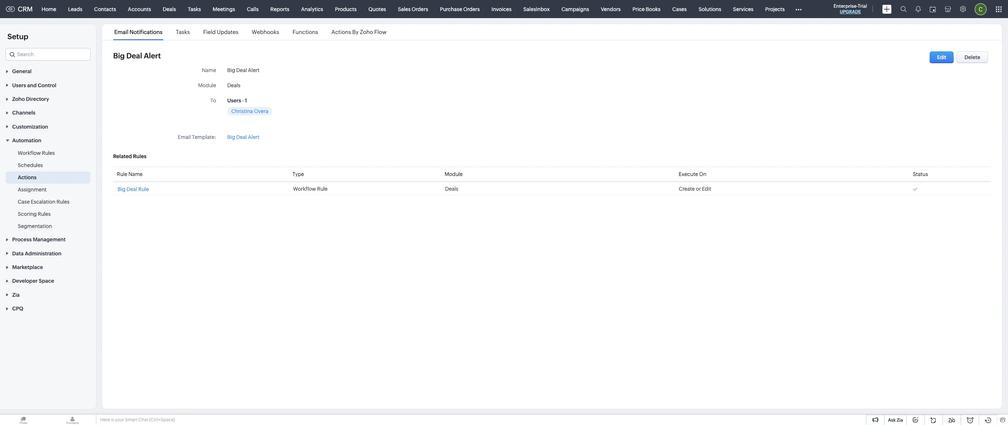 Task type: vqa. For each thing, say whether or not it's contained in the screenshot.
Scoring
yes



Task type: locate. For each thing, give the bounding box(es) containing it.
tasks link down deals link
[[175, 29, 191, 35]]

email left notifications
[[114, 29, 128, 35]]

edit
[[702, 186, 711, 192]]

rules inside 'workflow rules' link
[[42, 150, 55, 156]]

assignment
[[18, 187, 47, 193]]

0 horizontal spatial workflow
[[18, 150, 41, 156]]

1 horizontal spatial module
[[445, 171, 463, 177]]

list
[[108, 24, 393, 40]]

orders right sales
[[412, 6, 428, 12]]

zia right 'ask'
[[897, 418, 903, 423]]

salesinbox
[[523, 6, 550, 12]]

channels
[[12, 110, 35, 116]]

workflow inside automation region
[[18, 150, 41, 156]]

profile image
[[975, 3, 987, 15]]

type
[[292, 171, 304, 177]]

1 orders from the left
[[412, 6, 428, 12]]

zia up cpq
[[12, 292, 20, 298]]

0 horizontal spatial actions
[[18, 175, 37, 180]]

rules for scoring rules
[[38, 211, 51, 217]]

0 horizontal spatial name
[[128, 171, 143, 177]]

0 vertical spatial deals
[[163, 6, 176, 12]]

sales
[[398, 6, 411, 12]]

users
[[12, 82, 26, 88], [227, 98, 241, 104]]

rules right escalation
[[56, 199, 69, 205]]

big deal alert up -
[[227, 67, 260, 73]]

channels button
[[0, 106, 96, 120]]

1 horizontal spatial users
[[227, 98, 241, 104]]

rules down automation dropdown button
[[42, 150, 55, 156]]

cases link
[[666, 0, 693, 18]]

cases
[[672, 6, 687, 12]]

actions for actions by zoho flow
[[331, 29, 351, 35]]

leads link
[[62, 0, 88, 18]]

0 vertical spatial actions
[[331, 29, 351, 35]]

0 vertical spatial email
[[114, 29, 128, 35]]

None field
[[6, 48, 91, 61]]

tasks right deals link
[[188, 6, 201, 12]]

users left -
[[227, 98, 241, 104]]

2 horizontal spatial deals
[[445, 186, 458, 192]]

zia
[[12, 292, 20, 298], [897, 418, 903, 423]]

0 vertical spatial zoho
[[360, 29, 373, 35]]

case escalation rules
[[18, 199, 69, 205]]

deal down rule name
[[127, 186, 137, 192]]

1 vertical spatial email
[[178, 134, 191, 140]]

1 horizontal spatial zia
[[897, 418, 903, 423]]

meetings link
[[207, 0, 241, 18]]

workflow up 'schedules' at top left
[[18, 150, 41, 156]]

smart
[[125, 418, 138, 423]]

create menu element
[[878, 0, 896, 18]]

or
[[696, 186, 701, 192]]

developer
[[12, 278, 38, 284]]

users for users and control
[[12, 82, 26, 88]]

0 vertical spatial zia
[[12, 292, 20, 298]]

big up the users - 1
[[227, 67, 235, 73]]

case escalation rules link
[[18, 198, 69, 206]]

profile element
[[970, 0, 991, 18]]

is
[[111, 418, 114, 423]]

related rules
[[113, 153, 147, 159]]

email left the template:
[[178, 134, 191, 140]]

customization button
[[0, 120, 96, 133]]

products link
[[329, 0, 363, 18]]

users inside users and control dropdown button
[[12, 82, 26, 88]]

1 vertical spatial name
[[128, 171, 143, 177]]

ask zia
[[888, 418, 903, 423]]

email template:
[[178, 134, 216, 140]]

general
[[12, 69, 32, 74]]

email inside list
[[114, 29, 128, 35]]

quotes
[[368, 6, 386, 12]]

0 vertical spatial users
[[12, 82, 26, 88]]

data
[[12, 251, 24, 257]]

0 horizontal spatial deals
[[163, 6, 176, 12]]

tasks down deals link
[[176, 29, 190, 35]]

1 horizontal spatial email
[[178, 134, 191, 140]]

control
[[38, 82, 56, 88]]

crm
[[18, 5, 33, 13]]

calendar image
[[930, 6, 936, 12]]

0 vertical spatial name
[[202, 67, 216, 73]]

zoho inside zoho directory dropdown button
[[12, 96, 25, 102]]

chat
[[138, 418, 148, 423]]

0 vertical spatial big deal alert
[[113, 51, 161, 60]]

big deal alert down email notifications
[[113, 51, 161, 60]]

rules right the related
[[133, 153, 147, 159]]

actions down schedules link
[[18, 175, 37, 180]]

actions
[[331, 29, 351, 35], [18, 175, 37, 180]]

zoho right the by
[[360, 29, 373, 35]]

execute on
[[679, 171, 707, 177]]

your
[[115, 418, 124, 423]]

orders for purchase orders
[[463, 6, 480, 12]]

0 horizontal spatial module
[[198, 82, 216, 88]]

name up to
[[202, 67, 216, 73]]

Other Modules field
[[791, 3, 807, 15]]

1 vertical spatial users
[[227, 98, 241, 104]]

template:
[[192, 134, 216, 140]]

1 horizontal spatial workflow
[[293, 186, 316, 192]]

related
[[113, 153, 132, 159]]

users left 'and'
[[12, 82, 26, 88]]

automation region
[[0, 147, 96, 233]]

users - 1
[[227, 98, 247, 104]]

big down email notifications
[[113, 51, 125, 60]]

campaigns
[[562, 6, 589, 12]]

orders right the purchase
[[463, 6, 480, 12]]

rules inside scoring rules link
[[38, 211, 51, 217]]

0 horizontal spatial email
[[114, 29, 128, 35]]

tasks link up 'field'
[[182, 0, 207, 18]]

tasks link
[[182, 0, 207, 18], [175, 29, 191, 35]]

workflow
[[18, 150, 41, 156], [293, 186, 316, 192]]

big
[[113, 51, 125, 60], [227, 67, 235, 73], [227, 134, 235, 140], [118, 186, 126, 192]]

ask
[[888, 418, 896, 423]]

scoring rules link
[[18, 210, 51, 218]]

deal down christina
[[236, 134, 247, 140]]

price books link
[[627, 0, 666, 18]]

search image
[[900, 6, 907, 12]]

0 horizontal spatial orders
[[412, 6, 428, 12]]

1 vertical spatial actions
[[18, 175, 37, 180]]

actions link
[[18, 174, 37, 181]]

1 vertical spatial zoho
[[12, 96, 25, 102]]

1 horizontal spatial deals
[[227, 82, 240, 88]]

0 horizontal spatial zia
[[12, 292, 20, 298]]

chats image
[[0, 415, 47, 425]]

module
[[198, 82, 216, 88], [445, 171, 463, 177]]

1 horizontal spatial orders
[[463, 6, 480, 12]]

deal
[[126, 51, 142, 60], [236, 67, 247, 73], [236, 134, 247, 140], [127, 186, 137, 192]]

workflow for workflow rules
[[18, 150, 41, 156]]

actions left the by
[[331, 29, 351, 35]]

overa
[[254, 108, 269, 114]]

projects
[[765, 6, 785, 12]]

workflow down type
[[293, 186, 316, 192]]

deal up -
[[236, 67, 247, 73]]

-
[[242, 98, 244, 104]]

general button
[[0, 64, 96, 78]]

scoring
[[18, 211, 37, 217]]

data administration button
[[0, 246, 96, 260]]

process
[[12, 237, 32, 243]]

enterprise-trial upgrade
[[834, 3, 867, 14]]

1 vertical spatial tasks
[[176, 29, 190, 35]]

space
[[39, 278, 54, 284]]

deals
[[163, 6, 176, 12], [227, 82, 240, 88], [445, 186, 458, 192]]

campaigns link
[[556, 0, 595, 18]]

0 horizontal spatial zoho
[[12, 96, 25, 102]]

2 orders from the left
[[463, 6, 480, 12]]

zia button
[[0, 288, 96, 302]]

1 horizontal spatial actions
[[331, 29, 351, 35]]

automation button
[[0, 133, 96, 147]]

webhooks link
[[251, 29, 280, 35]]

big deal alert down christina
[[227, 134, 260, 140]]

name up 'big deal rule' link
[[128, 171, 143, 177]]

rules down case escalation rules link
[[38, 211, 51, 217]]

calls
[[247, 6, 259, 12]]

cpq button
[[0, 302, 96, 315]]

0 horizontal spatial users
[[12, 82, 26, 88]]

actions inside automation region
[[18, 175, 37, 180]]

0 vertical spatial workflow
[[18, 150, 41, 156]]

1 vertical spatial tasks link
[[175, 29, 191, 35]]

zoho up channels
[[12, 96, 25, 102]]

users and control button
[[0, 78, 96, 92]]

escalation
[[31, 199, 55, 205]]

flow
[[374, 29, 387, 35]]

1 horizontal spatial zoho
[[360, 29, 373, 35]]

2 vertical spatial alert
[[248, 134, 260, 140]]

upgrade
[[840, 9, 861, 14]]

1 vertical spatial workflow
[[293, 186, 316, 192]]

orders
[[412, 6, 428, 12], [463, 6, 480, 12]]

email for email template:
[[178, 134, 191, 140]]

invoices link
[[486, 0, 517, 18]]

None button
[[930, 51, 954, 63], [957, 51, 988, 63], [930, 51, 954, 63], [957, 51, 988, 63]]

notifications
[[130, 29, 162, 35]]

contacts image
[[49, 415, 96, 425]]



Task type: describe. For each thing, give the bounding box(es) containing it.
contacts
[[94, 6, 116, 12]]

functions
[[292, 29, 318, 35]]

actions by zoho flow link
[[330, 29, 388, 35]]

sales orders link
[[392, 0, 434, 18]]

1 vertical spatial alert
[[248, 67, 260, 73]]

sales orders
[[398, 6, 428, 12]]

0 vertical spatial alert
[[144, 51, 161, 60]]

rules inside case escalation rules link
[[56, 199, 69, 205]]

field
[[203, 29, 216, 35]]

price
[[633, 6, 645, 12]]

users for users - 1
[[227, 98, 241, 104]]

2 vertical spatial deals
[[445, 186, 458, 192]]

1 vertical spatial module
[[445, 171, 463, 177]]

home
[[42, 6, 56, 12]]

workflow rules
[[18, 150, 55, 156]]

create or edit
[[679, 186, 711, 192]]

actions by zoho flow
[[331, 29, 387, 35]]

rules for workflow rules
[[42, 150, 55, 156]]

accounts link
[[122, 0, 157, 18]]

signals image
[[916, 6, 921, 12]]

rule name
[[117, 171, 143, 177]]

big deal alert link
[[227, 134, 260, 140]]

email notifications link
[[113, 29, 164, 35]]

(ctrl+space)
[[149, 418, 175, 423]]

christina overa link
[[231, 108, 269, 114]]

deals link
[[157, 0, 182, 18]]

contacts link
[[88, 0, 122, 18]]

christina overa
[[231, 108, 269, 114]]

segmentation link
[[18, 223, 52, 230]]

leads
[[68, 6, 82, 12]]

here is your smart chat (ctrl+space)
[[100, 418, 175, 423]]

marketplace button
[[0, 260, 96, 274]]

0 vertical spatial module
[[198, 82, 216, 88]]

status
[[913, 171, 928, 177]]

1 vertical spatial zia
[[897, 418, 903, 423]]

process management
[[12, 237, 66, 243]]

on
[[699, 171, 707, 177]]

salesinbox link
[[517, 0, 556, 18]]

tasks inside list
[[176, 29, 190, 35]]

0 horizontal spatial rule
[[117, 171, 127, 177]]

email for email notifications
[[114, 29, 128, 35]]

2 horizontal spatial rule
[[317, 186, 328, 192]]

rules for related rules
[[133, 153, 147, 159]]

meetings
[[213, 6, 235, 12]]

create menu image
[[882, 5, 892, 13]]

orders for sales orders
[[412, 6, 428, 12]]

services link
[[727, 0, 759, 18]]

schedules
[[18, 162, 43, 168]]

analytics link
[[295, 0, 329, 18]]

developer space button
[[0, 274, 96, 288]]

actions for actions
[[18, 175, 37, 180]]

reports link
[[265, 0, 295, 18]]

trial
[[858, 3, 867, 9]]

process management button
[[0, 233, 96, 246]]

reports
[[270, 6, 289, 12]]

crm link
[[6, 5, 33, 13]]

1 horizontal spatial rule
[[138, 186, 149, 192]]

zoho directory button
[[0, 92, 96, 106]]

create
[[679, 186, 695, 192]]

data administration
[[12, 251, 61, 257]]

big right the template:
[[227, 134, 235, 140]]

purchase
[[440, 6, 462, 12]]

quotes link
[[363, 0, 392, 18]]

management
[[33, 237, 66, 243]]

books
[[646, 6, 661, 12]]

zia inside zia dropdown button
[[12, 292, 20, 298]]

users and control
[[12, 82, 56, 88]]

scoring rules
[[18, 211, 51, 217]]

workflow rule
[[293, 186, 328, 192]]

to
[[210, 98, 216, 104]]

segmentation
[[18, 223, 52, 229]]

marketplace
[[12, 264, 43, 270]]

webhooks
[[252, 29, 279, 35]]

0 vertical spatial tasks link
[[182, 0, 207, 18]]

1
[[245, 98, 247, 104]]

purchase orders link
[[434, 0, 486, 18]]

products
[[335, 6, 357, 12]]

purchase orders
[[440, 6, 480, 12]]

and
[[27, 82, 37, 88]]

price books
[[633, 6, 661, 12]]

0 vertical spatial tasks
[[188, 6, 201, 12]]

signals element
[[911, 0, 925, 18]]

field updates
[[203, 29, 238, 35]]

schedules link
[[18, 162, 43, 169]]

updates
[[217, 29, 238, 35]]

deal down email notifications
[[126, 51, 142, 60]]

2 vertical spatial big deal alert
[[227, 134, 260, 140]]

1 vertical spatial big deal alert
[[227, 67, 260, 73]]

projects link
[[759, 0, 791, 18]]

1 horizontal spatial name
[[202, 67, 216, 73]]

big deal rule link
[[118, 186, 149, 192]]

1 vertical spatial deals
[[227, 82, 240, 88]]

customization
[[12, 124, 48, 130]]

setup
[[7, 32, 28, 41]]

email notifications
[[114, 29, 162, 35]]

workflow rules link
[[18, 149, 55, 157]]

home link
[[36, 0, 62, 18]]

workflow for workflow rule
[[293, 186, 316, 192]]

search element
[[896, 0, 911, 18]]

calls link
[[241, 0, 265, 18]]

big down rule name
[[118, 186, 126, 192]]

assignment link
[[18, 186, 47, 193]]

Search text field
[[6, 48, 90, 60]]

directory
[[26, 96, 49, 102]]

list containing email notifications
[[108, 24, 393, 40]]



